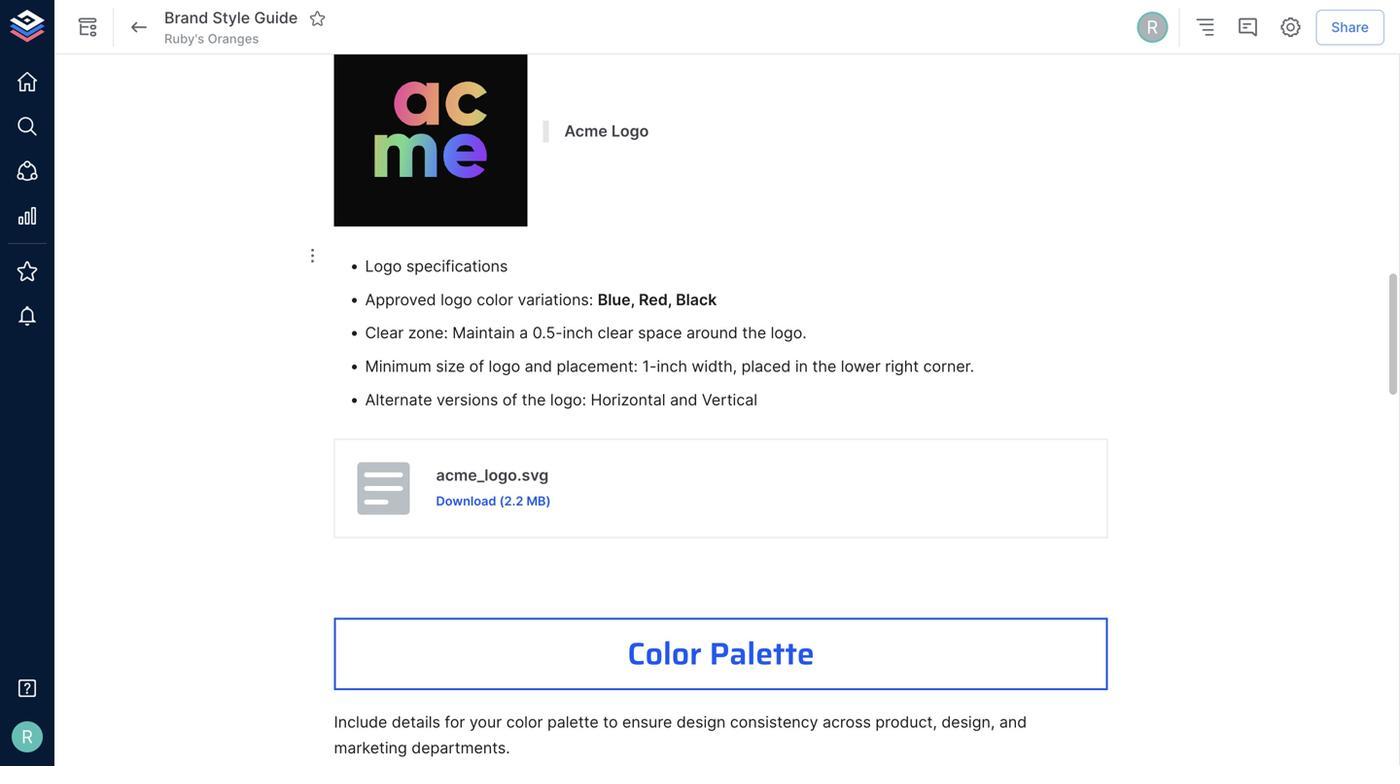 Task type: locate. For each thing, give the bounding box(es) containing it.
0.5-
[[533, 323, 563, 342]]

specifications
[[406, 257, 508, 276]]

departments.
[[412, 738, 510, 757]]

1 horizontal spatial the
[[742, 323, 766, 342]]

acme
[[564, 122, 608, 141]]

brand style guide
[[164, 8, 298, 27]]

1 vertical spatial logo
[[489, 357, 520, 376]]

logo down specifications
[[441, 290, 472, 309]]

ruby's oranges
[[164, 31, 259, 46]]

0 vertical spatial r
[[1147, 16, 1158, 38]]

1 vertical spatial and
[[670, 390, 698, 409]]

1 vertical spatial inch
[[657, 357, 687, 376]]

1 horizontal spatial r
[[1147, 16, 1158, 38]]

0 horizontal spatial and
[[525, 357, 552, 376]]

brand
[[164, 8, 208, 27]]

0 vertical spatial logo
[[441, 290, 472, 309]]

horizontal
[[591, 390, 666, 409]]

palette
[[709, 629, 814, 678]]

consistency
[[730, 713, 818, 732]]

clear
[[365, 323, 404, 342]]

design,
[[941, 713, 995, 732]]

oranges
[[208, 31, 259, 46]]

ruby's oranges link
[[164, 30, 259, 48]]

the left logo:
[[522, 390, 546, 409]]

0 horizontal spatial r button
[[6, 716, 49, 758]]

0 horizontal spatial the
[[522, 390, 546, 409]]

0 vertical spatial of
[[469, 357, 484, 376]]

0 horizontal spatial r
[[22, 726, 33, 748]]

space
[[638, 323, 682, 342]]

0 vertical spatial logo
[[611, 122, 649, 141]]

1 vertical spatial r button
[[6, 716, 49, 758]]

color right your
[[506, 713, 543, 732]]

approved
[[365, 290, 436, 309]]

r for leftmost 'r' button
[[22, 726, 33, 748]]

1 horizontal spatial of
[[503, 390, 517, 409]]

1 horizontal spatial and
[[670, 390, 698, 409]]

logo
[[611, 122, 649, 141], [365, 257, 402, 276]]

ruby's
[[164, 31, 204, 46]]

r
[[1147, 16, 1158, 38], [22, 726, 33, 748]]

across
[[823, 713, 871, 732]]

acme_logo.svg
[[436, 466, 549, 485]]

0 vertical spatial r button
[[1134, 9, 1171, 46]]

1 vertical spatial color
[[506, 713, 543, 732]]

show wiki image
[[76, 16, 99, 39]]

palette
[[547, 713, 599, 732]]

the right in
[[812, 357, 836, 376]]

lower
[[841, 357, 881, 376]]

comments image
[[1236, 16, 1259, 39]]

0 vertical spatial color
[[477, 290, 513, 309]]

around
[[686, 323, 738, 342]]

0 horizontal spatial of
[[469, 357, 484, 376]]

of right size
[[469, 357, 484, 376]]

logo down the a
[[489, 357, 520, 376]]

logo
[[441, 290, 472, 309], [489, 357, 520, 376]]

the
[[742, 323, 766, 342], [812, 357, 836, 376], [522, 390, 546, 409]]

1 vertical spatial logo
[[365, 257, 402, 276]]

the left logo.
[[742, 323, 766, 342]]

1 vertical spatial r
[[22, 726, 33, 748]]

product,
[[875, 713, 937, 732]]

go back image
[[127, 16, 151, 39]]

logo right acme
[[611, 122, 649, 141]]

1 vertical spatial of
[[503, 390, 517, 409]]

of for logo
[[469, 357, 484, 376]]

alternate
[[365, 390, 432, 409]]

clear
[[598, 323, 634, 342]]

0 horizontal spatial inch
[[563, 323, 593, 342]]

0 horizontal spatial logo
[[441, 290, 472, 309]]

minimum
[[365, 357, 431, 376]]

and down "minimum size of logo and placement: 1-inch width, placed in the lower right corner."
[[670, 390, 698, 409]]

approved logo color variations: blue, red, black
[[365, 290, 717, 309]]

1 horizontal spatial inch
[[657, 357, 687, 376]]

versions
[[437, 390, 498, 409]]

1 vertical spatial the
[[812, 357, 836, 376]]

ensure
[[622, 713, 672, 732]]

inch
[[563, 323, 593, 342], [657, 357, 687, 376]]

share
[[1331, 19, 1369, 35]]

2 vertical spatial and
[[999, 713, 1027, 732]]

and right design,
[[999, 713, 1027, 732]]

of right versions
[[503, 390, 517, 409]]

your
[[469, 713, 502, 732]]

color
[[477, 290, 513, 309], [506, 713, 543, 732]]

color inside include details for your color palette to ensure design consistency across product, design, and marketing departments.
[[506, 713, 543, 732]]

clear zone: maintain a 0.5-inch clear space around the logo.
[[365, 323, 807, 342]]

r button
[[1134, 9, 1171, 46], [6, 716, 49, 758]]

placement:
[[557, 357, 638, 376]]

of
[[469, 357, 484, 376], [503, 390, 517, 409]]

inch left clear
[[563, 323, 593, 342]]

2.2
[[504, 493, 523, 508]]

color
[[627, 629, 702, 678]]

in
[[795, 357, 808, 376]]

alternate versions of the logo: horizontal and vertical
[[365, 390, 757, 409]]

0 horizontal spatial logo
[[365, 257, 402, 276]]

and
[[525, 357, 552, 376], [670, 390, 698, 409], [999, 713, 1027, 732]]

logo specifications
[[365, 257, 508, 276]]

inch down space
[[657, 357, 687, 376]]

1 horizontal spatial logo
[[489, 357, 520, 376]]

1 horizontal spatial logo
[[611, 122, 649, 141]]

and down 0.5-
[[525, 357, 552, 376]]

blue,
[[598, 290, 635, 309]]

0 vertical spatial the
[[742, 323, 766, 342]]

2 horizontal spatial and
[[999, 713, 1027, 732]]

logo up approved
[[365, 257, 402, 276]]

of for the
[[503, 390, 517, 409]]

vertical
[[702, 390, 757, 409]]

color up maintain
[[477, 290, 513, 309]]

0 vertical spatial inch
[[563, 323, 593, 342]]



Task type: vqa. For each thing, say whether or not it's contained in the screenshot.
"Table of Contents" icon
yes



Task type: describe. For each thing, give the bounding box(es) containing it.
include details for your color palette to ensure design consistency across product, design, and marketing departments.
[[334, 713, 1031, 757]]

2 horizontal spatial the
[[812, 357, 836, 376]]

1-
[[642, 357, 657, 376]]

to
[[603, 713, 618, 732]]

minimum size of logo and placement: 1-inch width, placed in the lower right corner.
[[365, 357, 974, 376]]

share button
[[1316, 9, 1385, 45]]

include
[[334, 713, 387, 732]]

logo:
[[550, 390, 586, 409]]

style
[[212, 8, 250, 27]]

acme logo
[[564, 122, 649, 141]]

favorite image
[[308, 10, 326, 27]]

corner.
[[923, 357, 974, 376]]

red,
[[639, 290, 672, 309]]

)
[[546, 493, 551, 508]]

guide
[[254, 8, 298, 27]]

details
[[392, 713, 440, 732]]

settings image
[[1279, 16, 1302, 39]]

1 horizontal spatial r button
[[1134, 9, 1171, 46]]

2 vertical spatial the
[[522, 390, 546, 409]]

a
[[519, 323, 528, 342]]

and inside include details for your color palette to ensure design consistency across product, design, and marketing departments.
[[999, 713, 1027, 732]]

variations:
[[518, 290, 593, 309]]

placed
[[741, 357, 791, 376]]

(
[[499, 493, 504, 508]]

width,
[[692, 357, 737, 376]]

r for the right 'r' button
[[1147, 16, 1158, 38]]

maintain
[[452, 323, 515, 342]]

0 vertical spatial and
[[525, 357, 552, 376]]

for
[[445, 713, 465, 732]]

black
[[676, 290, 717, 309]]

size
[[436, 357, 465, 376]]

right
[[885, 357, 919, 376]]

download
[[436, 493, 496, 508]]

table of contents image
[[1193, 16, 1217, 39]]

mb
[[526, 493, 546, 508]]

zone:
[[408, 323, 448, 342]]

design
[[677, 713, 726, 732]]

color palette
[[627, 629, 814, 678]]

acme_logo.svg download ( 2.2 mb )
[[436, 466, 551, 508]]

marketing
[[334, 738, 407, 757]]

logo.
[[771, 323, 807, 342]]



